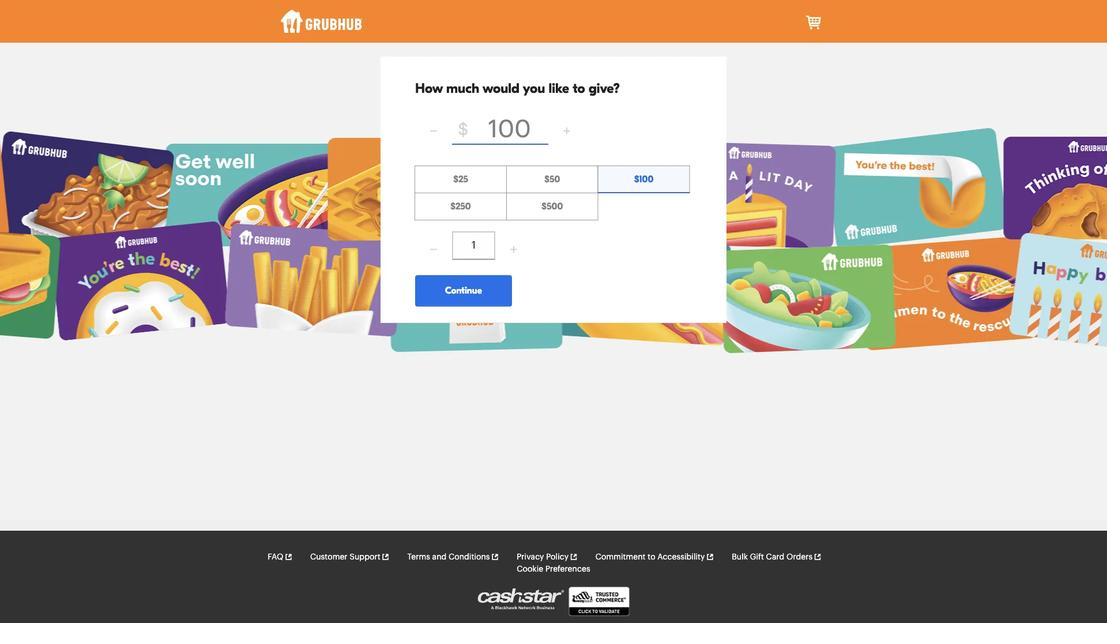 Task type: locate. For each thing, give the bounding box(es) containing it.
bulk gift card orders
[[732, 553, 813, 561]]

commitment to accessibility
[[596, 553, 705, 561]]

0 vertical spatial to
[[573, 81, 585, 96]]

gift
[[750, 553, 764, 561]]

choose an amount option group
[[415, 166, 692, 220]]

None telephone field
[[452, 231, 496, 260]]

$
[[458, 122, 468, 138]]

like
[[549, 81, 569, 96]]

policy
[[546, 553, 569, 561]]

commitment to accessibility link
[[596, 551, 714, 563]]

continue button
[[415, 275, 512, 307]]

$250 radio
[[415, 193, 507, 220]]

terms
[[408, 553, 430, 561]]

card
[[766, 553, 785, 561]]

decrement quantity image
[[430, 245, 438, 254]]

cashstar, a blackhawk network business image
[[478, 589, 565, 610]]

$500
[[542, 201, 563, 212]]

accessibility
[[658, 553, 705, 561]]

$25 radio
[[415, 166, 507, 193]]

support
[[350, 553, 381, 561]]

to left accessibility
[[648, 553, 656, 561]]

preferences
[[546, 565, 591, 573]]

cookie
[[517, 565, 544, 573]]

to
[[573, 81, 585, 96], [648, 553, 656, 561]]

1 horizontal spatial to
[[648, 553, 656, 561]]

$50
[[545, 174, 560, 185]]

privacy policy
[[517, 553, 569, 561]]

customer support
[[310, 553, 381, 561]]

continue
[[445, 285, 482, 296]]

bulk gift card orders link
[[732, 551, 822, 563]]

to right "like"
[[573, 81, 585, 96]]

1 vertical spatial to
[[648, 553, 656, 561]]

terms and conditions link
[[408, 551, 499, 563]]

would
[[483, 81, 520, 96]]

and
[[432, 553, 447, 561]]

grubhub image
[[281, 10, 363, 33]]

orders
[[787, 553, 813, 561]]

increment quantity image
[[510, 245, 518, 254]]

cookie preferences
[[517, 565, 591, 573]]



Task type: describe. For each thing, give the bounding box(es) containing it.
$100 telephone field
[[473, 116, 547, 144]]

how much would you like to give?
[[415, 81, 620, 96]]

much
[[447, 81, 480, 96]]

cashstar, a blackhawk network business link
[[478, 589, 569, 617]]

$50 radio
[[506, 166, 599, 193]]

faq
[[268, 553, 283, 561]]

$100 radio
[[598, 166, 690, 193]]

$100
[[634, 174, 654, 185]]

conditions
[[449, 553, 490, 561]]

bulk
[[732, 553, 748, 561]]

0 horizontal spatial to
[[573, 81, 585, 96]]

cookie preferences link
[[517, 563, 591, 575]]

$25
[[453, 174, 468, 185]]

faq link
[[268, 551, 293, 563]]

commitment
[[596, 553, 646, 561]]

go to cart page image
[[805, 13, 824, 32]]

privacy
[[517, 553, 544, 561]]

privacy policy link
[[517, 551, 578, 563]]

$250
[[451, 201, 471, 212]]

how
[[415, 81, 443, 96]]

$500 radio
[[506, 193, 599, 220]]

customer support link
[[310, 551, 390, 563]]

increment amount image
[[563, 127, 572, 135]]

give?
[[589, 81, 620, 96]]

decrement amount image
[[430, 127, 438, 135]]

customer
[[310, 553, 348, 561]]

you
[[523, 81, 545, 96]]

this site is protected by trustwave's trusted commerce program image
[[569, 587, 630, 616]]

terms and conditions
[[408, 553, 490, 561]]



Task type: vqa. For each thing, say whether or not it's contained in the screenshot.
$50 PHONE FIELD
no



